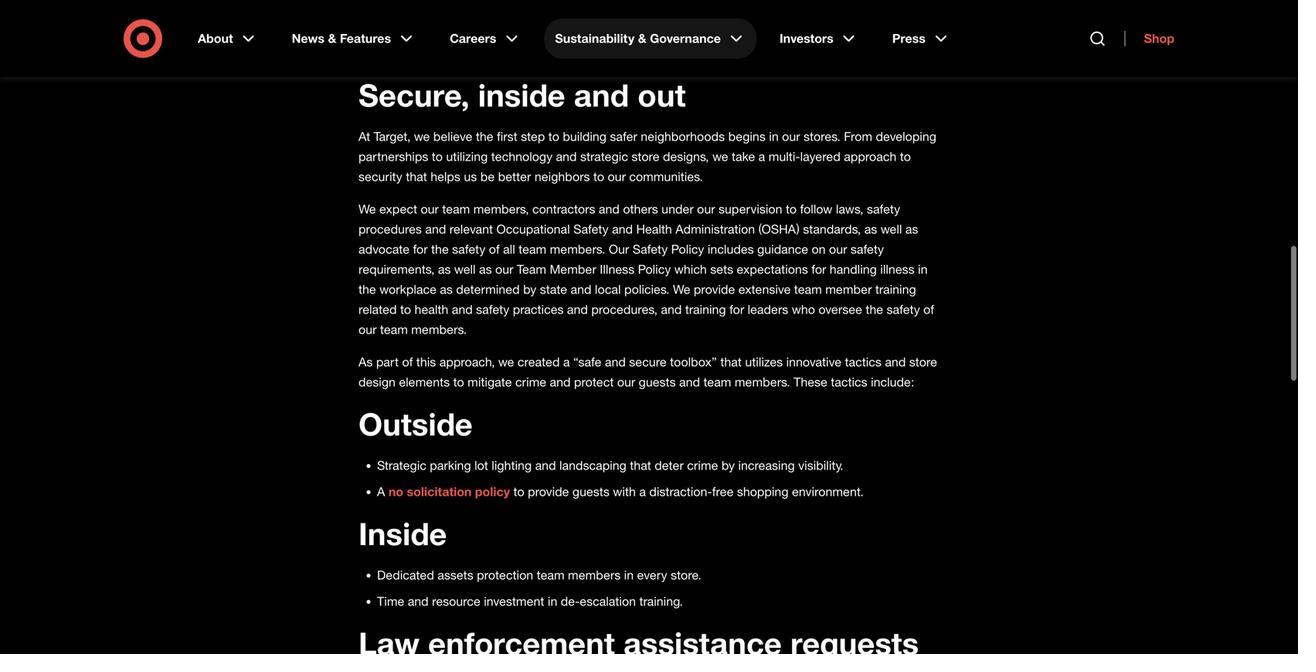 Task type: vqa. For each thing, say whether or not it's contained in the screenshot.
first &
yes



Task type: locate. For each thing, give the bounding box(es) containing it.
1 horizontal spatial by
[[722, 458, 735, 473]]

1 vertical spatial are
[[584, 25, 601, 41]]

1 horizontal spatial are
[[584, 25, 601, 41]]

design
[[359, 375, 396, 390]]

1 horizontal spatial with
[[613, 484, 636, 499]]

2 horizontal spatial members.
[[735, 375, 790, 390]]

member
[[550, 262, 596, 277]]

0 horizontal spatial well
[[454, 262, 476, 277]]

0 horizontal spatial guests
[[572, 484, 610, 499]]

0 horizontal spatial training
[[685, 302, 726, 317]]

1 & from the left
[[328, 31, 336, 46]]

training down illness at top
[[875, 282, 916, 297]]

laws,
[[836, 202, 863, 217]]

we up the procedures
[[359, 202, 376, 217]]

related
[[359, 302, 397, 317]]

to down approach,
[[453, 375, 464, 390]]

and up our
[[612, 222, 633, 237]]

protection
[[477, 568, 533, 583]]

we right target,
[[414, 129, 430, 144]]

store up communities.
[[632, 149, 659, 164]]

1 horizontal spatial crime
[[687, 458, 718, 473]]

tactics
[[845, 355, 882, 370], [831, 375, 867, 390]]

we down which in the top right of the page
[[673, 282, 690, 297]]

1 horizontal spatial local
[[831, 5, 857, 20]]

guests down secure
[[639, 375, 676, 390]]

policy up which in the top right of the page
[[671, 242, 704, 257]]

safety down relevant at the top
[[452, 242, 486, 257]]

crime up free
[[687, 458, 718, 473]]

2 horizontal spatial that
[[720, 355, 742, 370]]

members.
[[550, 242, 605, 257], [411, 322, 467, 337], [735, 375, 790, 390]]

for left 'handling'
[[812, 262, 826, 277]]

include:
[[871, 375, 914, 390]]

others
[[623, 202, 658, 217]]

our down related
[[359, 322, 377, 337]]

begins
[[728, 129, 766, 144]]

shopping
[[737, 484, 789, 499]]

2 horizontal spatial for
[[812, 262, 826, 277]]

out
[[638, 76, 686, 114]]

team inside as part of this approach, we created a "safe and secure toolbox" that utilizes innovative tactics and store design elements to mitigate crime and protect our guests and team members. these tactics include:
[[703, 375, 731, 390]]

sustainability & governance link
[[544, 19, 756, 59]]

organizations
[[860, 5, 934, 20]]

0 vertical spatial safety
[[573, 222, 609, 237]]

strides
[[802, 25, 839, 41]]

a left distraction-
[[639, 484, 646, 499]]

and left others
[[599, 202, 620, 217]]

increasing
[[738, 458, 795, 473]]

inside
[[359, 515, 447, 553]]

team down toolbox"
[[703, 375, 731, 390]]

communities.
[[629, 169, 703, 184]]

1 horizontal spatial well
[[881, 222, 902, 237]]

toolbox"
[[670, 355, 717, 370]]

tactics right these
[[831, 375, 867, 390]]

and right time
[[408, 594, 429, 609]]

1 horizontal spatial safety
[[633, 242, 668, 257]]

are up through
[[468, 5, 485, 20]]

we left the take
[[712, 149, 728, 164]]

1 vertical spatial local
[[595, 282, 621, 297]]

safety down health
[[633, 242, 668, 257]]

that left deter
[[630, 458, 651, 473]]

team
[[442, 202, 470, 217], [519, 242, 546, 257], [794, 282, 822, 297], [380, 322, 408, 337], [703, 375, 731, 390], [537, 568, 565, 583]]

contractors
[[532, 202, 595, 217]]

0 vertical spatial that
[[406, 169, 427, 184]]

partnerships
[[359, 149, 428, 164]]

0 horizontal spatial that
[[406, 169, 427, 184]]

with down whether
[[359, 25, 381, 41]]

the inside at target, we believe the first step to building safer neighborhoods begins in our stores. from developing partnerships to utilizing technology and strategic store designs, we take a multi-layered approach to security that helps us be better neighbors to our communities.
[[476, 129, 493, 144]]

1 horizontal spatial training
[[875, 282, 916, 297]]

1 vertical spatial safety
[[633, 242, 668, 257]]

safety down determined
[[476, 302, 509, 317]]

0 horizontal spatial with
[[359, 25, 381, 41]]

training down which in the top right of the page
[[685, 302, 726, 317]]

1 horizontal spatial guests
[[639, 375, 676, 390]]

our up multi-
[[782, 129, 800, 144]]

1 horizontal spatial store
[[909, 355, 937, 370]]

in inside 'we expect our team members, contractors and others under our supervision to follow laws, safety procedures and relevant occupational safety and health administration (osha) standards, as well as advocate for the safety of all team members. our safety policy includes guidance on our safety requirements, as well as our team member illness policy which sets expectations for handling illness in the workplace as determined by state and local policies. we provide extensive team member training related to health and safety practices and procedures, and training for leaders who oversee the safety of our team members.'
[[918, 262, 928, 277]]

2 vertical spatial that
[[630, 458, 651, 473]]

in up multi-
[[769, 129, 779, 144]]

store.
[[671, 568, 701, 583]]

we up the "mitigate"
[[498, 355, 514, 370]]

parking
[[430, 458, 471, 473]]

with
[[359, 25, 381, 41], [613, 484, 636, 499]]

in left 'de-'
[[548, 594, 557, 609]]

team down occupational
[[519, 242, 546, 257]]

by down team
[[523, 282, 536, 297]]

by up free
[[722, 458, 735, 473]]

multi-
[[769, 149, 800, 164]]

0 horizontal spatial we
[[359, 202, 376, 217]]

and down 'state' at the left of page
[[567, 302, 588, 317]]

0 vertical spatial well
[[881, 222, 902, 237]]

our down secure
[[617, 375, 635, 390]]

0 vertical spatial provide
[[694, 282, 735, 297]]

procedures
[[359, 222, 422, 237]]

and right the health
[[452, 302, 473, 317]]

as
[[864, 222, 877, 237], [905, 222, 918, 237], [438, 262, 451, 277], [479, 262, 492, 277], [440, 282, 453, 297]]

to right the step
[[548, 129, 559, 144]]

a inside as part of this approach, we created a "safe and secure toolbox" that utilizes innovative tactics and store design elements to mitigate crime and protect our guests and team members. these tactics include:
[[563, 355, 570, 370]]

to up helps
[[432, 149, 443, 164]]

procedures,
[[591, 302, 658, 317]]

that left helps
[[406, 169, 427, 184]]

0 horizontal spatial &
[[328, 31, 336, 46]]

escalation
[[580, 594, 636, 609]]

on down neighborhood
[[653, 25, 667, 41]]

0 vertical spatial by
[[523, 282, 536, 297]]

0 horizontal spatial provide
[[528, 484, 569, 499]]

features
[[340, 31, 391, 46]]

utilizing
[[446, 149, 488, 164]]

0 horizontal spatial local
[[595, 282, 621, 297]]

members. down utilizes
[[735, 375, 790, 390]]

1 horizontal spatial on
[[812, 242, 826, 257]]

press link
[[881, 19, 961, 59]]

in
[[769, 129, 779, 144], [918, 262, 928, 277], [624, 568, 634, 583], [548, 594, 557, 609]]

first
[[497, 129, 517, 144]]

well up illness at top
[[881, 222, 902, 237]]

state
[[540, 282, 567, 297]]

2 vertical spatial for
[[729, 302, 744, 317]]

local down illness on the left top of the page
[[595, 282, 621, 297]]

building
[[563, 129, 607, 144]]

0 vertical spatial are
[[468, 5, 485, 20]]

a down organizations
[[884, 25, 890, 41]]

policies.
[[624, 282, 670, 297]]

are down time
[[584, 25, 601, 41]]

0 vertical spatial we
[[359, 202, 376, 217]]

well up determined
[[454, 262, 476, 277]]

store inside at target, we believe the first step to building safer neighborhoods begins in our stores. from developing partnerships to utilizing technology and strategic store designs, we take a multi-layered approach to security that helps us be better neighbors to our communities.
[[632, 149, 659, 164]]

at
[[616, 5, 626, 20]]

1 horizontal spatial for
[[729, 302, 744, 317]]

guests inside as part of this approach, we created a "safe and secure toolbox" that utilizes innovative tactics and store design elements to mitigate crime and protect our guests and team members. these tactics include:
[[639, 375, 676, 390]]

a no solicitation policy to provide guests with a distraction-free shopping environment.
[[377, 484, 864, 499]]

&
[[328, 31, 336, 46], [638, 31, 646, 46]]

sustainability & governance
[[555, 31, 721, 46]]

for up requirements,
[[413, 242, 428, 257]]

0 vertical spatial store
[[632, 149, 659, 164]]

higher
[[894, 25, 928, 41]]

team
[[517, 262, 546, 277]]

safety down contractors
[[573, 222, 609, 237]]

in inside at target, we believe the first step to building safer neighborhoods begins in our stores. from developing partnerships to utilizing technology and strategic store designs, we take a multi-layered approach to security that helps us be better neighbors to our communities.
[[769, 129, 779, 144]]

tactics up include:
[[845, 355, 882, 370]]

0 horizontal spatial for
[[413, 242, 428, 257]]

environment.
[[792, 484, 864, 499]]

whether our teams are volunteering their time at neighborhood events or connecting local organizations with communities through programs, we are focused on helping our cities make strides toward a higher standard of safety.
[[359, 5, 934, 61]]

members. down the health
[[411, 322, 467, 337]]

we down their
[[564, 25, 580, 41]]

take
[[732, 149, 755, 164]]

store up include:
[[909, 355, 937, 370]]

guests down landscaping
[[572, 484, 610, 499]]

believe
[[433, 129, 472, 144]]

standards,
[[803, 222, 861, 237]]

expectations
[[737, 262, 808, 277]]

crime down the created at left bottom
[[515, 375, 546, 390]]

0 vertical spatial crime
[[515, 375, 546, 390]]

0 vertical spatial members.
[[550, 242, 605, 257]]

on down standards,
[[812, 242, 826, 257]]

policy
[[671, 242, 704, 257], [638, 262, 671, 277]]

on inside 'we expect our team members, contractors and others under our supervision to follow laws, safety procedures and relevant occupational safety and health administration (osha) standards, as well as advocate for the safety of all team members. our safety policy includes guidance on our safety requirements, as well as our team member illness policy which sets expectations for handling illness in the workplace as determined by state and local policies. we provide extensive team member training related to health and safety practices and procedures, and training for leaders who oversee the safety of our team members.'
[[812, 242, 826, 257]]

1 horizontal spatial &
[[638, 31, 646, 46]]

policy up policies.
[[638, 262, 671, 277]]

and down toolbox"
[[679, 375, 700, 390]]

in right illness at top
[[918, 262, 928, 277]]

the left first
[[476, 129, 493, 144]]

provide inside 'we expect our team members, contractors and others under our supervision to follow laws, safety procedures and relevant occupational safety and health administration (osha) standards, as well as advocate for the safety of all team members. our safety policy includes guidance on our safety requirements, as well as our team member illness policy which sets expectations for handling illness in the workplace as determined by state and local policies. we provide extensive team member training related to health and safety practices and procedures, and training for leaders who oversee the safety of our team members.'
[[694, 282, 735, 297]]

no
[[389, 484, 403, 499]]

well
[[881, 222, 902, 237], [454, 262, 476, 277]]

follow
[[800, 202, 832, 217]]

2 vertical spatial members.
[[735, 375, 790, 390]]

members. inside as part of this approach, we created a "safe and secure toolbox" that utilizes innovative tactics and store design elements to mitigate crime and protect our guests and team members. these tactics include:
[[735, 375, 790, 390]]

1 vertical spatial members.
[[411, 322, 467, 337]]

1 vertical spatial training
[[685, 302, 726, 317]]

0 vertical spatial on
[[653, 25, 667, 41]]

team up the who
[[794, 282, 822, 297]]

a left "safe
[[563, 355, 570, 370]]

1 vertical spatial tactics
[[831, 375, 867, 390]]

on
[[653, 25, 667, 41], [812, 242, 826, 257]]

our down the all
[[495, 262, 513, 277]]

local up toward
[[831, 5, 857, 20]]

with down strategic parking lot lighting and landscaping that deter crime by increasing visibility.
[[613, 484, 636, 499]]

local inside the whether our teams are volunteering their time at neighborhood events or connecting local organizations with communities through programs, we are focused on helping our cities make strides toward a higher standard of safety.
[[831, 5, 857, 20]]

1 horizontal spatial members.
[[550, 242, 605, 257]]

team up relevant at the top
[[442, 202, 470, 217]]

1 vertical spatial that
[[720, 355, 742, 370]]

to down workplace
[[400, 302, 411, 317]]

neighborhood
[[630, 5, 708, 20]]

& for features
[[328, 31, 336, 46]]

provide
[[694, 282, 735, 297], [528, 484, 569, 499]]

lot
[[474, 458, 488, 473]]

0 horizontal spatial store
[[632, 149, 659, 164]]

team up 'de-'
[[537, 568, 565, 583]]

team down related
[[380, 322, 408, 337]]

members. up member
[[550, 242, 605, 257]]

0 vertical spatial with
[[359, 25, 381, 41]]

that
[[406, 169, 427, 184], [720, 355, 742, 370], [630, 458, 651, 473]]

training
[[875, 282, 916, 297], [685, 302, 726, 317]]

be
[[480, 169, 495, 184]]

safety up 'handling'
[[851, 242, 884, 257]]

to down developing
[[900, 149, 911, 164]]

no solicitation policy link
[[389, 484, 510, 499]]

whether
[[359, 5, 405, 20]]

our
[[409, 5, 427, 20], [714, 25, 732, 41], [782, 129, 800, 144], [608, 169, 626, 184], [421, 202, 439, 217], [697, 202, 715, 217], [829, 242, 847, 257], [495, 262, 513, 277], [359, 322, 377, 337], [617, 375, 635, 390]]

a right the take
[[759, 149, 765, 164]]

0 horizontal spatial on
[[653, 25, 667, 41]]

1 vertical spatial on
[[812, 242, 826, 257]]

0 vertical spatial guests
[[639, 375, 676, 390]]

for left leaders
[[729, 302, 744, 317]]

with inside the whether our teams are volunteering their time at neighborhood events or connecting local organizations with communities through programs, we are focused on helping our cities make strides toward a higher standard of safety.
[[359, 25, 381, 41]]

a
[[884, 25, 890, 41], [759, 149, 765, 164], [563, 355, 570, 370], [639, 484, 646, 499]]

provide down 'lighting'
[[528, 484, 569, 499]]

of inside the whether our teams are volunteering their time at neighborhood events or connecting local organizations with communities through programs, we are focused on helping our cities make strides toward a higher standard of safety.
[[411, 46, 422, 61]]

technology
[[491, 149, 553, 164]]

safety
[[573, 222, 609, 237], [633, 242, 668, 257]]

1 horizontal spatial provide
[[694, 282, 735, 297]]

in left every
[[624, 568, 634, 583]]

0 vertical spatial local
[[831, 5, 857, 20]]

0 horizontal spatial by
[[523, 282, 536, 297]]

provide down sets at the top right of the page
[[694, 282, 735, 297]]

or
[[751, 5, 762, 20]]

de-
[[561, 594, 580, 609]]

1 vertical spatial we
[[673, 282, 690, 297]]

assets
[[438, 568, 473, 583]]

1 vertical spatial store
[[909, 355, 937, 370]]

and inside at target, we believe the first step to building safer neighborhoods begins in our stores. from developing partnerships to utilizing technology and strategic store designs, we take a multi-layered approach to security that helps us be better neighbors to our communities.
[[556, 149, 577, 164]]

and up building
[[574, 76, 629, 114]]

make
[[768, 25, 798, 41]]

we
[[564, 25, 580, 41], [414, 129, 430, 144], [712, 149, 728, 164], [498, 355, 514, 370]]

0 horizontal spatial crime
[[515, 375, 546, 390]]

local inside 'we expect our team members, contractors and others under our supervision to follow laws, safety procedures and relevant occupational safety and health administration (osha) standards, as well as advocate for the safety of all team members. our safety policy includes guidance on our safety requirements, as well as our team member illness policy which sets expectations for handling illness in the workplace as determined by state and local policies. we provide extensive team member training related to health and safety practices and procedures, and training for leaders who oversee the safety of our team members.'
[[595, 282, 621, 297]]

2 & from the left
[[638, 31, 646, 46]]

from
[[844, 129, 872, 144]]

that left utilizes
[[720, 355, 742, 370]]

handling
[[830, 262, 877, 277]]

and right "safe
[[605, 355, 626, 370]]

1 vertical spatial for
[[812, 262, 826, 277]]

and up neighbors
[[556, 149, 577, 164]]



Task type: describe. For each thing, give the bounding box(es) containing it.
governance
[[650, 31, 721, 46]]

created
[[518, 355, 560, 370]]

1 horizontal spatial we
[[673, 282, 690, 297]]

that inside at target, we believe the first step to building safer neighborhoods begins in our stores. from developing partnerships to utilizing technology and strategic store designs, we take a multi-layered approach to security that helps us be better neighbors to our communities.
[[406, 169, 427, 184]]

resource
[[432, 594, 480, 609]]

standard
[[359, 46, 407, 61]]

1 vertical spatial well
[[454, 262, 476, 277]]

a inside at target, we believe the first step to building safer neighborhoods begins in our stores. from developing partnerships to utilizing technology and strategic store designs, we take a multi-layered approach to security that helps us be better neighbors to our communities.
[[759, 149, 765, 164]]

elements
[[399, 375, 450, 390]]

innovative
[[786, 355, 841, 370]]

press
[[892, 31, 926, 46]]

we inside as part of this approach, we created a "safe and secure toolbox" that utilizes innovative tactics and store design elements to mitigate crime and protect our guests and team members. these tactics include:
[[498, 355, 514, 370]]

all
[[503, 242, 515, 257]]

visibility.
[[798, 458, 843, 473]]

store inside as part of this approach, we created a "safe and secure toolbox" that utilizes innovative tactics and store design elements to mitigate crime and protect our guests and team members. these tactics include:
[[909, 355, 937, 370]]

1 vertical spatial by
[[722, 458, 735, 473]]

the up requirements,
[[431, 242, 449, 257]]

training.
[[639, 594, 683, 609]]

to inside as part of this approach, we created a "safe and secure toolbox" that utilizes innovative tactics and store design elements to mitigate crime and protect our guests and team members. these tactics include:
[[453, 375, 464, 390]]

lighting
[[492, 458, 532, 473]]

relevant
[[450, 222, 493, 237]]

who
[[792, 302, 815, 317]]

layered
[[800, 149, 841, 164]]

policy
[[475, 484, 510, 499]]

at target, we believe the first step to building safer neighborhoods begins in our stores. from developing partnerships to utilizing technology and strategic store designs, we take a multi-layered approach to security that helps us be better neighbors to our communities.
[[359, 129, 936, 184]]

solicitation
[[407, 484, 472, 499]]

member
[[825, 282, 872, 297]]

determined
[[456, 282, 520, 297]]

0 horizontal spatial safety
[[573, 222, 609, 237]]

that inside as part of this approach, we created a "safe and secure toolbox" that utilizes innovative tactics and store design elements to mitigate crime and protect our guests and team members. these tactics include:
[[720, 355, 742, 370]]

investment
[[484, 594, 544, 609]]

news & features
[[292, 31, 391, 46]]

helps
[[431, 169, 460, 184]]

utilizes
[[745, 355, 783, 370]]

0 vertical spatial training
[[875, 282, 916, 297]]

through
[[459, 25, 502, 41]]

our inside as part of this approach, we created a "safe and secure toolbox" that utilizes innovative tactics and store design elements to mitigate crime and protect our guests and team members. these tactics include:
[[617, 375, 635, 390]]

1 vertical spatial crime
[[687, 458, 718, 473]]

inside
[[478, 76, 565, 114]]

& for governance
[[638, 31, 646, 46]]

0 vertical spatial tactics
[[845, 355, 882, 370]]

these
[[794, 375, 827, 390]]

as part of this approach, we created a "safe and secure toolbox" that utilizes innovative tactics and store design elements to mitigate crime and protect our guests and team members. these tactics include:
[[359, 355, 937, 390]]

step
[[521, 129, 545, 144]]

health
[[415, 302, 448, 317]]

neighbors
[[535, 169, 590, 184]]

our up communities
[[409, 5, 427, 20]]

strategic parking lot lighting and landscaping that deter crime by increasing visibility.
[[377, 458, 843, 473]]

at
[[359, 129, 370, 144]]

which
[[674, 262, 707, 277]]

members
[[568, 568, 621, 583]]

as
[[359, 355, 373, 370]]

security
[[359, 169, 402, 184]]

about link
[[187, 19, 269, 59]]

0 horizontal spatial members.
[[411, 322, 467, 337]]

on inside the whether our teams are volunteering their time at neighborhood events or connecting local organizations with communities through programs, we are focused on helping our cities make strides toward a higher standard of safety.
[[653, 25, 667, 41]]

safety down illness at top
[[887, 302, 920, 317]]

and up include:
[[885, 355, 906, 370]]

sustainability
[[555, 31, 635, 46]]

designs,
[[663, 149, 709, 164]]

our right expect
[[421, 202, 439, 217]]

requirements,
[[359, 262, 435, 277]]

our up administration
[[697, 202, 715, 217]]

advocate
[[359, 242, 410, 257]]

the up related
[[359, 282, 376, 297]]

and down policies.
[[661, 302, 682, 317]]

landscaping
[[559, 458, 627, 473]]

and down member
[[571, 282, 591, 297]]

and down the created at left bottom
[[550, 375, 571, 390]]

outside
[[359, 405, 473, 443]]

and left relevant at the top
[[425, 222, 446, 237]]

guidance
[[757, 242, 808, 257]]

1 vertical spatial with
[[613, 484, 636, 499]]

connecting
[[766, 5, 827, 20]]

(osha)
[[758, 222, 800, 237]]

every
[[637, 568, 667, 583]]

safety right laws,
[[867, 202, 900, 217]]

1 horizontal spatial that
[[630, 458, 651, 473]]

by inside 'we expect our team members, contractors and others under our supervision to follow laws, safety procedures and relevant occupational safety and health administration (osha) standards, as well as advocate for the safety of all team members. our safety policy includes guidance on our safety requirements, as well as our team member illness policy which sets expectations for handling illness in the workplace as determined by state and local policies. we provide extensive team member training related to health and safety practices and procedures, and training for leaders who oversee the safety of our team members.'
[[523, 282, 536, 297]]

0 vertical spatial policy
[[671, 242, 704, 257]]

of inside as part of this approach, we created a "safe and secure toolbox" that utilizes innovative tactics and store design elements to mitigate crime and protect our guests and team members. these tactics include:
[[402, 355, 413, 370]]

to up (osha)
[[786, 202, 797, 217]]

news
[[292, 31, 325, 46]]

shop
[[1144, 31, 1174, 46]]

distraction-
[[649, 484, 712, 499]]

cities
[[736, 25, 765, 41]]

to right "policy" on the bottom left
[[513, 484, 524, 499]]

under
[[662, 202, 694, 217]]

events
[[711, 5, 747, 20]]

better
[[498, 169, 531, 184]]

0 horizontal spatial are
[[468, 5, 485, 20]]

crime inside as part of this approach, we created a "safe and secure toolbox" that utilizes innovative tactics and store design elements to mitigate crime and protect our guests and team members. these tactics include:
[[515, 375, 546, 390]]

our down the "strategic"
[[608, 169, 626, 184]]

to down the "strategic"
[[593, 169, 604, 184]]

our
[[609, 242, 629, 257]]

1 vertical spatial policy
[[638, 262, 671, 277]]

strategic
[[377, 458, 426, 473]]

strategic
[[580, 149, 628, 164]]

oversee
[[819, 302, 862, 317]]

teams
[[430, 5, 464, 20]]

our down standards,
[[829, 242, 847, 257]]

programs,
[[505, 25, 561, 41]]

the down member
[[866, 302, 883, 317]]

and right 'lighting'
[[535, 458, 556, 473]]

volunteering
[[489, 5, 557, 20]]

us
[[464, 169, 477, 184]]

"safe
[[573, 355, 601, 370]]

helping
[[670, 25, 711, 41]]

developing
[[876, 129, 936, 144]]

safer
[[610, 129, 637, 144]]

a inside the whether our teams are volunteering their time at neighborhood events or connecting local organizations with communities through programs, we are focused on helping our cities make strides toward a higher standard of safety.
[[884, 25, 890, 41]]

1 vertical spatial guests
[[572, 484, 610, 499]]

0 vertical spatial for
[[413, 242, 428, 257]]

we inside the whether our teams are volunteering their time at neighborhood events or connecting local organizations with communities through programs, we are focused on helping our cities make strides toward a higher standard of safety.
[[564, 25, 580, 41]]

time
[[377, 594, 404, 609]]

leaders
[[748, 302, 788, 317]]

protect
[[574, 375, 614, 390]]

health
[[636, 222, 672, 237]]

workplace
[[380, 282, 436, 297]]

occupational
[[496, 222, 570, 237]]

dedicated
[[377, 568, 434, 583]]

careers link
[[439, 19, 532, 59]]

our down events
[[714, 25, 732, 41]]

includes
[[708, 242, 754, 257]]

1 vertical spatial provide
[[528, 484, 569, 499]]

time
[[588, 5, 612, 20]]

mitigate
[[468, 375, 512, 390]]

dedicated assets protection team members in every store.
[[377, 568, 701, 583]]



